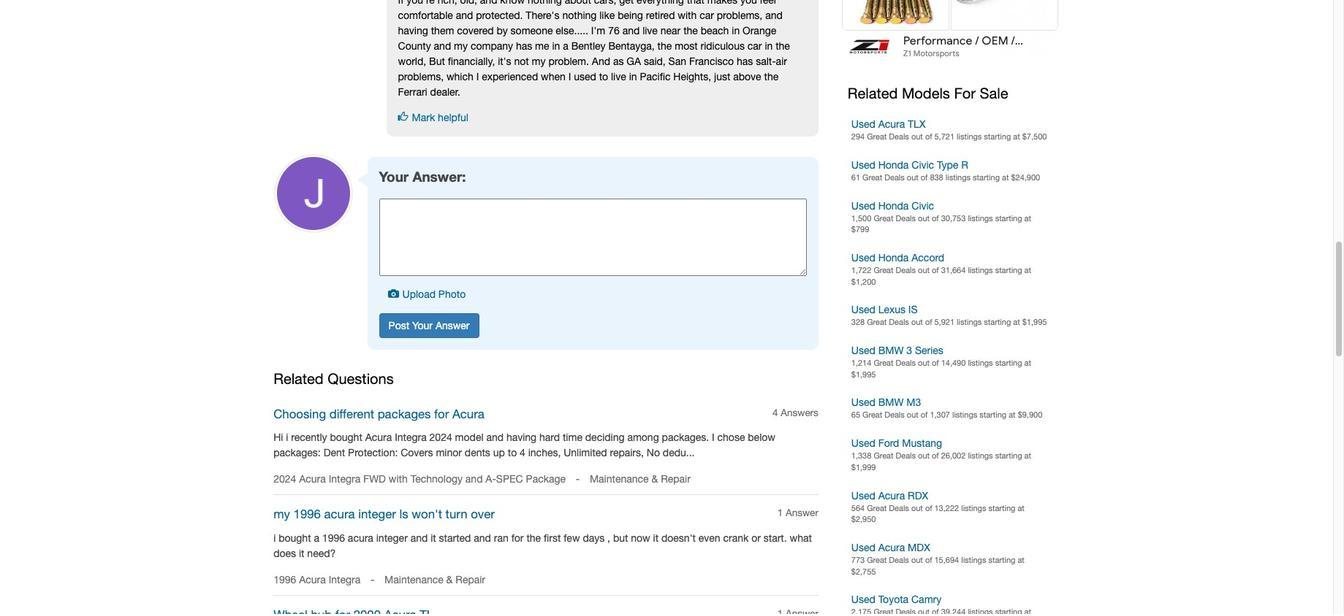 Task type: locate. For each thing, give the bounding box(es) containing it.
- down unlimited
[[576, 474, 580, 486]]

838
[[930, 173, 944, 182]]

it left started
[[431, 533, 436, 545]]

0 horizontal spatial maintenance & repair
[[385, 575, 485, 586]]

great for used acura mdx
[[867, 556, 887, 565]]

at inside "used bmw m3 65 great deals out of 1,307 listings starting at $9,900"
[[1009, 411, 1016, 420]]

2 bmw from the top
[[879, 397, 904, 409]]

great inside "used acura rdx 564 great deals out of 13,222 listings starting at $2,950"
[[867, 504, 887, 513]]

0 vertical spatial 2024
[[430, 432, 452, 444]]

packages.
[[662, 432, 709, 444]]

0 vertical spatial for
[[434, 407, 449, 422]]

deals inside used ford mustang 1,338 great deals out of 26,002 listings starting at $1,999
[[896, 452, 916, 461]]

0 vertical spatial bought
[[330, 432, 362, 444]]

of inside used bmw 3 series 1,214 great deals out of 14,490 listings starting at $1,995
[[932, 359, 939, 368]]

model
[[455, 432, 484, 444]]

choosing different packages for acura
[[274, 407, 485, 422]]

series
[[915, 345, 944, 357]]

starting for used acura tlx
[[984, 132, 1011, 141]]

1 vertical spatial related
[[274, 371, 324, 387]]

& for acura
[[652, 474, 658, 486]]

deals inside used bmw 3 series 1,214 great deals out of 14,490 listings starting at $1,995
[[896, 359, 916, 368]]

mustang
[[902, 438, 942, 450]]

integra down need? at the left of the page
[[329, 575, 361, 586]]

deals for is
[[889, 318, 909, 327]]

0 vertical spatial honda
[[879, 159, 909, 171]]

listings right 14,490
[[968, 359, 993, 368]]

used honda accord 1,722 great deals out of 31,664 listings starting at $1,200
[[852, 252, 1032, 286]]

related up choosing
[[274, 371, 324, 387]]

0 horizontal spatial i
[[274, 533, 276, 545]]

deals inside used honda civic 1,500 great deals out of 30,753 listings starting at $799
[[896, 214, 916, 223]]

honda inside used honda civic 1,500 great deals out of 30,753 listings starting at $799
[[879, 200, 909, 212]]

maintenance for acura
[[590, 474, 649, 486]]

out down "rdx"
[[912, 504, 923, 513]]

1 horizontal spatial 4
[[773, 407, 778, 419]]

used lexus is 328 great deals out of 5,921 listings starting at $1,995
[[852, 304, 1047, 327]]

great down used honda civic 'link'
[[874, 214, 894, 223]]

1996 inside the "i bought a 1996 acura integer and it started and ran for the first few days , but now it  doesn't even crank or start. what does it need?"
[[322, 533, 345, 545]]

328
[[852, 318, 865, 327]]

used inside used honda accord 1,722 great deals out of 31,664 listings starting at $1,200
[[852, 252, 876, 264]]

used inside "used acura rdx 564 great deals out of 13,222 listings starting at $2,950"
[[852, 490, 876, 502]]

starting inside used honda civic 1,500 great deals out of 30,753 listings starting at $799
[[996, 214, 1022, 223]]

starting inside used honda accord 1,722 great deals out of 31,664 listings starting at $1,200
[[996, 266, 1022, 275]]

used for used acura mdx
[[852, 542, 876, 554]]

great inside used ford mustang 1,338 great deals out of 26,002 listings starting at $1,999
[[874, 452, 894, 461]]

of inside used acura mdx 773 great deals out of 15,694 listings starting at $2,755
[[925, 556, 932, 565]]

1996 down does
[[274, 575, 296, 586]]

1 horizontal spatial for
[[512, 533, 524, 545]]

1 vertical spatial 2024
[[274, 474, 296, 486]]

i
[[286, 432, 288, 444], [274, 533, 276, 545]]

listings inside used honda accord 1,722 great deals out of 31,664 listings starting at $1,200
[[968, 266, 993, 275]]

starting right 14,490
[[996, 359, 1022, 368]]

at inside used ford mustang 1,338 great deals out of 26,002 listings starting at $1,999
[[1025, 452, 1032, 461]]

out inside used bmw 3 series 1,214 great deals out of 14,490 listings starting at $1,995
[[918, 359, 930, 368]]

used up '564'
[[852, 490, 876, 502]]

deals down used honda civic 'link'
[[896, 214, 916, 223]]

answers
[[781, 407, 819, 419]]

of inside used honda civic 1,500 great deals out of 30,753 listings starting at $799
[[932, 214, 939, 223]]

used honda civic 1,500 great deals out of 30,753 listings starting at $799
[[852, 200, 1032, 234]]

deals inside used honda accord 1,722 great deals out of 31,664 listings starting at $1,200
[[896, 266, 916, 275]]

of down "rdx"
[[925, 504, 932, 513]]

acura for used acura rdx 564 great deals out of 13,222 listings starting at $2,950
[[879, 490, 905, 502]]

starting for used acura mdx
[[989, 556, 1016, 565]]

acura
[[324, 508, 355, 522], [348, 533, 374, 545]]

choosing
[[274, 407, 326, 422]]

honda up used honda civic 'link'
[[879, 159, 909, 171]]

0 vertical spatial maintenance & repair
[[590, 474, 691, 486]]

out inside used ford mustang 1,338 great deals out of 26,002 listings starting at $1,999
[[918, 452, 930, 461]]

of left 5,721
[[925, 132, 932, 141]]

i inside the "i bought a 1996 acura integer and it started and ran for the first few days , but now it  doesn't even crank or start. what does it need?"
[[274, 533, 276, 545]]

acura down need? at the left of the page
[[299, 575, 326, 586]]

below
[[748, 432, 776, 444]]

- right 1996 acura integra
[[371, 575, 375, 586]]

1 vertical spatial 4
[[520, 448, 526, 459]]

4
[[773, 407, 778, 419], [520, 448, 526, 459]]

repair
[[661, 474, 691, 486], [456, 575, 485, 586]]

bmw inside "used bmw m3 65 great deals out of 1,307 listings starting at $9,900"
[[879, 397, 904, 409]]

now
[[631, 533, 650, 545]]

1 vertical spatial integer
[[376, 533, 408, 545]]

listings down r
[[946, 173, 971, 182]]

listings for is
[[957, 318, 982, 327]]

3 honda from the top
[[879, 252, 909, 264]]

deals inside "used acura rdx 564 great deals out of 13,222 listings starting at $2,950"
[[889, 504, 909, 513]]

used inside used lexus is 328 great deals out of 5,921 listings starting at $1,995
[[852, 304, 876, 316]]

great up $2,950
[[867, 504, 887, 513]]

used acura rdx 564 great deals out of 13,222 listings starting at $2,950
[[852, 490, 1025, 524]]

repair down dedu...
[[661, 474, 691, 486]]

great inside the used honda civic type r 61 great deals out of 838 listings starting at $24,900
[[863, 173, 883, 182]]

0 horizontal spatial 4
[[520, 448, 526, 459]]

acura inside the hi  i recently bought acura integra 2024 model and having hard time deciding  among packages. i chose below packages:    dent protection: covers minor dents up to 4 inches, unlimited repairs, no  dedu...
[[365, 432, 392, 444]]

maintenance & repair down started
[[385, 575, 485, 586]]

0 vertical spatial related
[[848, 85, 898, 102]]

out down used honda civic type r 'link'
[[907, 173, 919, 182]]

i right hi
[[286, 432, 288, 444]]

& down started
[[446, 575, 453, 586]]

31,664
[[941, 266, 966, 275]]

2024 down packages:
[[274, 474, 296, 486]]

out down accord
[[918, 266, 930, 275]]

used honda accord link
[[852, 252, 945, 264]]

2 horizontal spatial it
[[653, 533, 659, 545]]

listings right 30,753
[[968, 214, 993, 223]]

used inside used bmw 3 series 1,214 great deals out of 14,490 listings starting at $1,995
[[852, 345, 876, 357]]

acura up need? at the left of the page
[[324, 508, 355, 522]]

10 used from the top
[[852, 542, 876, 554]]

$9,900
[[1018, 411, 1043, 420]]

acura down packages:
[[299, 474, 326, 486]]

mark helpful
[[412, 111, 469, 123]]

out left 30,753
[[918, 214, 930, 223]]

3 used from the top
[[852, 200, 876, 212]]

used up 773
[[852, 542, 876, 554]]

used down $2,755 on the right of the page
[[852, 595, 876, 606]]

bmw inside used bmw 3 series 1,214 great deals out of 14,490 listings starting at $1,995
[[879, 345, 904, 357]]

0 vertical spatial integra
[[395, 432, 427, 444]]

0 vertical spatial repair
[[661, 474, 691, 486]]

it
[[431, 533, 436, 545], [653, 533, 659, 545], [299, 548, 304, 560]]

out inside "used acura rdx 564 great deals out of 13,222 listings starting at $2,950"
[[912, 504, 923, 513]]

starting for used ford mustang
[[996, 452, 1022, 461]]

great inside used honda accord 1,722 great deals out of 31,664 listings starting at $1,200
[[874, 266, 894, 275]]

out down is
[[912, 318, 923, 327]]

deals inside "used bmw m3 65 great deals out of 1,307 listings starting at $9,900"
[[885, 411, 905, 420]]

maintenance & repair for ls
[[385, 575, 485, 586]]

61
[[852, 173, 861, 182]]

of down mdx at the right of the page
[[925, 556, 932, 565]]

listings right 1,307 on the right bottom of the page
[[953, 411, 978, 420]]

9 used from the top
[[852, 490, 876, 502]]

out inside used acura mdx 773 great deals out of 15,694 listings starting at $2,755
[[912, 556, 923, 565]]

5 used from the top
[[852, 304, 876, 316]]

mdx
[[908, 542, 930, 554]]

honda down used honda civic type r 'link'
[[879, 200, 909, 212]]

packages:
[[274, 448, 321, 459]]

1 vertical spatial honda
[[879, 200, 909, 212]]

and
[[486, 432, 504, 444], [466, 474, 483, 486], [411, 533, 428, 545], [474, 533, 491, 545]]

listings right 31,664 at the top right of the page
[[968, 266, 993, 275]]

up
[[493, 448, 505, 459]]

out inside the used honda civic type r 61 great deals out of 838 listings starting at $24,900
[[907, 173, 919, 182]]

at inside used acura tlx 294 great deals out of 5,721 listings starting at $7,500
[[1014, 132, 1020, 141]]

listings for rdx
[[962, 504, 987, 513]]

- for acura
[[576, 474, 580, 486]]

of down accord
[[932, 266, 939, 275]]

1 vertical spatial for
[[512, 533, 524, 545]]

2024
[[430, 432, 452, 444], [274, 474, 296, 486]]

starting inside used lexus is 328 great deals out of 5,921 listings starting at $1,995
[[984, 318, 1011, 327]]

out inside used lexus is 328 great deals out of 5,921 listings starting at $1,995
[[912, 318, 923, 327]]

starting inside used ford mustang 1,338 great deals out of 26,002 listings starting at $1,999
[[996, 452, 1022, 461]]

0 vertical spatial i
[[286, 432, 288, 444]]

toyota
[[879, 595, 909, 606]]

dents
[[465, 448, 490, 459]]

bmw left 3
[[879, 345, 904, 357]]

maintenance & repair for acura
[[590, 474, 691, 486]]

0 vertical spatial maintenance
[[590, 474, 649, 486]]

of left the 838
[[921, 173, 928, 182]]

upload photo button
[[379, 283, 475, 307]]

civic up the 838
[[912, 159, 934, 171]]

None submit
[[379, 314, 479, 338]]

used up 65
[[852, 397, 876, 409]]

out inside used acura tlx 294 great deals out of 5,721 listings starting at $7,500
[[912, 132, 923, 141]]

for
[[954, 85, 976, 102]]

great inside used honda civic 1,500 great deals out of 30,753 listings starting at $799
[[874, 214, 894, 223]]

and up up
[[486, 432, 504, 444]]

4 used from the top
[[852, 252, 876, 264]]

listings inside used acura tlx 294 great deals out of 5,721 listings starting at $7,500
[[957, 132, 982, 141]]

great inside "used bmw m3 65 great deals out of 1,307 listings starting at $9,900"
[[863, 411, 883, 420]]

-
[[576, 474, 580, 486], [371, 575, 375, 586]]

inches,
[[528, 448, 561, 459]]

1 vertical spatial i
[[274, 533, 276, 545]]

does
[[274, 548, 296, 560]]

of for rdx
[[925, 504, 932, 513]]

maintenance down started
[[385, 575, 444, 586]]

out for rdx
[[912, 504, 923, 513]]

acura for 2024 acura integra fwd with technology and a-spec package
[[299, 474, 326, 486]]

bmw for m3
[[879, 397, 904, 409]]

used inside the used honda civic type r 61 great deals out of 838 listings starting at $24,900
[[852, 159, 876, 171]]

at for used ford mustang
[[1025, 452, 1032, 461]]

1 horizontal spatial it
[[431, 533, 436, 545]]

starting down $24,900
[[996, 214, 1022, 223]]

2024 up minor on the bottom left of page
[[430, 432, 452, 444]]

&
[[652, 474, 658, 486], [446, 575, 453, 586]]

,
[[608, 533, 610, 545]]

of inside used honda accord 1,722 great deals out of 31,664 listings starting at $1,200
[[932, 266, 939, 275]]

great down used acura tlx link
[[867, 132, 887, 141]]

deals for rdx
[[889, 504, 909, 513]]

1996
[[294, 508, 321, 522], [322, 533, 345, 545], [274, 575, 296, 586]]

1 horizontal spatial related
[[848, 85, 898, 102]]

used for used acura rdx
[[852, 490, 876, 502]]

None text field
[[379, 199, 807, 276]]

1 civic from the top
[[912, 159, 934, 171]]

at inside used lexus is 328 great deals out of 5,921 listings starting at $1,995
[[1014, 318, 1020, 327]]

starting inside the used honda civic type r 61 great deals out of 838 listings starting at $24,900
[[973, 173, 1000, 182]]

1,500
[[852, 214, 872, 223]]

starting right 31,664 at the top right of the page
[[996, 266, 1022, 275]]

for right packages
[[434, 407, 449, 422]]

out down series
[[918, 359, 930, 368]]

acura for used acura mdx 773 great deals out of 15,694 listings starting at $2,755
[[879, 542, 905, 554]]

first
[[544, 533, 561, 545]]

starting right 13,222
[[989, 504, 1016, 513]]

repair for my 1996 acura integer ls won't turn over
[[456, 575, 485, 586]]

used acura mdx 773 great deals out of 15,694 listings starting at $2,755
[[852, 542, 1025, 577]]

used up 1,214 on the right bottom of the page
[[852, 345, 876, 357]]

honda for type
[[879, 159, 909, 171]]

and left a-
[[466, 474, 483, 486]]

listings for accord
[[968, 266, 993, 275]]

1 vertical spatial -
[[371, 575, 375, 586]]

at for used honda accord
[[1025, 266, 1032, 275]]

listings right "15,694"
[[962, 556, 987, 565]]

acura
[[879, 119, 905, 130], [453, 407, 485, 422], [365, 432, 392, 444], [299, 474, 326, 486], [879, 490, 905, 502], [879, 542, 905, 554], [299, 575, 326, 586]]

covers
[[401, 448, 433, 459]]

of inside "used bmw m3 65 great deals out of 1,307 listings starting at $9,900"
[[921, 411, 928, 420]]

starting down $9,900 on the bottom right of page
[[996, 452, 1022, 461]]

bmw for 3
[[879, 345, 904, 357]]

listings inside used lexus is 328 great deals out of 5,921 listings starting at $1,995
[[957, 318, 982, 327]]

acura inside used acura mdx 773 great deals out of 15,694 listings starting at $2,755
[[879, 542, 905, 554]]

1 bmw from the top
[[879, 345, 904, 357]]

1996 right a
[[322, 533, 345, 545]]

out inside used honda civic 1,500 great deals out of 30,753 listings starting at $799
[[918, 214, 930, 223]]

acura left "rdx"
[[879, 490, 905, 502]]

$2,755
[[852, 568, 876, 577]]

2 civic from the top
[[912, 200, 934, 212]]

1 vertical spatial 1996
[[322, 533, 345, 545]]

used up 294
[[852, 119, 876, 130]]

unlimited
[[564, 448, 607, 459]]

of for mdx
[[925, 556, 932, 565]]

is
[[909, 304, 918, 316]]

& down no
[[652, 474, 658, 486]]

out for is
[[912, 318, 923, 327]]

civic inside the used honda civic type r 61 great deals out of 838 listings starting at $24,900
[[912, 159, 934, 171]]

1 vertical spatial civic
[[912, 200, 934, 212]]

at inside "used acura rdx 564 great deals out of 13,222 listings starting at $2,950"
[[1018, 504, 1025, 513]]

7 used from the top
[[852, 397, 876, 409]]

listings right 26,002
[[968, 452, 993, 461]]

1 used from the top
[[852, 119, 876, 130]]

1 horizontal spatial bought
[[330, 432, 362, 444]]

8 used from the top
[[852, 438, 876, 450]]

1996 right my
[[294, 508, 321, 522]]

1 vertical spatial repair
[[456, 575, 485, 586]]

of left 26,002
[[932, 452, 939, 461]]

acura inside used acura tlx 294 great deals out of 5,721 listings starting at $7,500
[[879, 119, 905, 130]]

of inside the used honda civic type r 61 great deals out of 838 listings starting at $24,900
[[921, 173, 928, 182]]

starting right "15,694"
[[989, 556, 1016, 565]]

2 vertical spatial honda
[[879, 252, 909, 264]]

repair down started
[[456, 575, 485, 586]]

listings for mustang
[[968, 452, 993, 461]]

honda for 1,722
[[879, 252, 909, 264]]

1 horizontal spatial maintenance & repair
[[590, 474, 691, 486]]

used for used honda civic
[[852, 200, 876, 212]]

0 vertical spatial 1996
[[294, 508, 321, 522]]

starting
[[984, 132, 1011, 141], [973, 173, 1000, 182], [996, 214, 1022, 223], [996, 266, 1022, 275], [984, 318, 1011, 327], [996, 359, 1022, 368], [980, 411, 1007, 420], [996, 452, 1022, 461], [989, 504, 1016, 513], [989, 556, 1016, 565]]

maintenance
[[590, 474, 649, 486], [385, 575, 444, 586]]

deals inside the used honda civic type r 61 great deals out of 838 listings starting at $24,900
[[885, 173, 905, 182]]

acura inside "used acura rdx 564 great deals out of 13,222 listings starting at $2,950"
[[879, 490, 905, 502]]

1 horizontal spatial -
[[576, 474, 580, 486]]

65
[[852, 411, 861, 420]]

great down ford
[[874, 452, 894, 461]]

days
[[583, 533, 605, 545]]

honda inside used honda accord 1,722 great deals out of 31,664 listings starting at $1,200
[[879, 252, 909, 264]]

used for used lexus is
[[852, 304, 876, 316]]

0 horizontal spatial maintenance
[[385, 575, 444, 586]]

acura left mdx at the right of the page
[[879, 542, 905, 554]]

0 vertical spatial 4
[[773, 407, 778, 419]]

15,694
[[935, 556, 959, 565]]

$7,500
[[1023, 132, 1047, 141]]

great for used ford mustang
[[874, 452, 894, 461]]

bought up does
[[279, 533, 311, 545]]

of left 30,753
[[932, 214, 939, 223]]

1,722
[[852, 266, 872, 275]]

of for m3
[[921, 411, 928, 420]]

at inside used honda accord 1,722 great deals out of 31,664 listings starting at $1,200
[[1025, 266, 1032, 275]]

used inside used ford mustang 1,338 great deals out of 26,002 listings starting at $1,999
[[852, 438, 876, 450]]

my
[[274, 508, 290, 522]]

1 horizontal spatial i
[[286, 432, 288, 444]]

used up 61
[[852, 159, 876, 171]]

2 used from the top
[[852, 159, 876, 171]]

1 horizontal spatial &
[[652, 474, 658, 486]]

starting for used acura rdx
[[989, 504, 1016, 513]]

acura left the tlx
[[879, 119, 905, 130]]

used inside used acura tlx 294 great deals out of 5,721 listings starting at $7,500
[[852, 119, 876, 130]]

used up 1,722
[[852, 252, 876, 264]]

0 vertical spatial bmw
[[879, 345, 904, 357]]

great up $2,755 on the right of the page
[[867, 556, 887, 565]]

1996 inside my 1996 acura integer ls won't turn over link
[[294, 508, 321, 522]]

crank
[[723, 533, 749, 545]]

used acura tlx 294 great deals out of 5,721 listings starting at $7,500
[[852, 119, 1047, 141]]

used inside "used bmw m3 65 great deals out of 1,307 listings starting at $9,900"
[[852, 397, 876, 409]]

great down used honda accord link on the top of page
[[874, 266, 894, 275]]

1 horizontal spatial repair
[[661, 474, 691, 486]]

0 vertical spatial -
[[576, 474, 580, 486]]

bought
[[330, 432, 362, 444], [279, 533, 311, 545]]

1 vertical spatial $1,995
[[852, 370, 876, 379]]

1 horizontal spatial $1,995
[[1023, 318, 1047, 327]]

i up does
[[274, 533, 276, 545]]

of for accord
[[932, 266, 939, 275]]

starting inside used bmw 3 series 1,214 great deals out of 14,490 listings starting at $1,995
[[996, 359, 1022, 368]]

0 horizontal spatial &
[[446, 575, 453, 586]]

1 honda from the top
[[879, 159, 909, 171]]

out down mdx at the right of the page
[[912, 556, 923, 565]]

used for used acura tlx
[[852, 119, 876, 130]]

listings for mdx
[[962, 556, 987, 565]]

of inside used acura tlx 294 great deals out of 5,721 listings starting at $7,500
[[925, 132, 932, 141]]

out inside used honda accord 1,722 great deals out of 31,664 listings starting at $1,200
[[918, 266, 930, 275]]

0 horizontal spatial $1,995
[[852, 370, 876, 379]]

1 vertical spatial bought
[[279, 533, 311, 545]]

questions
[[328, 371, 394, 387]]

honda inside the used honda civic type r 61 great deals out of 838 listings starting at $24,900
[[879, 159, 909, 171]]

great inside used acura tlx 294 great deals out of 5,721 listings starting at $7,500
[[867, 132, 887, 141]]

used up 1,338 at right bottom
[[852, 438, 876, 450]]

your answer:
[[379, 169, 466, 185]]

starting inside "used acura rdx 564 great deals out of 13,222 listings starting at $2,950"
[[989, 504, 1016, 513]]

of inside "used acura rdx 564 great deals out of 13,222 listings starting at $2,950"
[[925, 504, 932, 513]]

0 horizontal spatial -
[[371, 575, 375, 586]]

deals for mustang
[[896, 452, 916, 461]]

2 vertical spatial integra
[[329, 575, 361, 586]]

of inside used ford mustang 1,338 great deals out of 26,002 listings starting at $1,999
[[932, 452, 939, 461]]

6 used from the top
[[852, 345, 876, 357]]

what
[[790, 533, 812, 545]]

out down the tlx
[[912, 132, 923, 141]]

acura for 1996 acura integra
[[299, 575, 326, 586]]

1 vertical spatial &
[[446, 575, 453, 586]]

out inside "used bmw m3 65 great deals out of 1,307 listings starting at $9,900"
[[907, 411, 919, 420]]

starting right 5,921
[[984, 318, 1011, 327]]

0 vertical spatial &
[[652, 474, 658, 486]]

it right "now"
[[653, 533, 659, 545]]

used acura tlx link
[[852, 119, 926, 130]]

used for used ford mustang
[[852, 438, 876, 450]]

listings inside "used acura rdx 564 great deals out of 13,222 listings starting at $2,950"
[[962, 504, 987, 513]]

at for used honda civic
[[1025, 214, 1032, 223]]

r
[[962, 159, 969, 171]]

maintenance & repair down no
[[590, 474, 691, 486]]

listings inside used acura mdx 773 great deals out of 15,694 listings starting at $2,755
[[962, 556, 987, 565]]

starting for used lexus is
[[984, 318, 1011, 327]]

0 horizontal spatial bought
[[279, 533, 311, 545]]

1 vertical spatial bmw
[[879, 397, 904, 409]]

great inside used lexus is 328 great deals out of 5,921 listings starting at $1,995
[[867, 318, 887, 327]]

your
[[379, 169, 409, 185]]

acura up protection:
[[365, 432, 392, 444]]

listings for m3
[[953, 411, 978, 420]]

0 horizontal spatial related
[[274, 371, 324, 387]]

1 vertical spatial acura
[[348, 533, 374, 545]]

starting inside used acura tlx 294 great deals out of 5,721 listings starting at $7,500
[[984, 132, 1011, 141]]

at inside used honda civic 1,500 great deals out of 30,753 listings starting at $799
[[1025, 214, 1032, 223]]

of for tlx
[[925, 132, 932, 141]]

1 vertical spatial integra
[[329, 474, 361, 486]]

1 vertical spatial maintenance & repair
[[385, 575, 485, 586]]

deals down used ford mustang 'link'
[[896, 452, 916, 461]]

0 horizontal spatial repair
[[456, 575, 485, 586]]

deciding
[[585, 432, 625, 444]]

honda for 1,500
[[879, 200, 909, 212]]

great inside used acura mdx 773 great deals out of 15,694 listings starting at $2,755
[[867, 556, 887, 565]]

deals down lexus
[[889, 318, 909, 327]]

starting for used honda civic
[[996, 214, 1022, 223]]

deals down used honda civic type r 'link'
[[885, 173, 905, 182]]

starting inside used acura mdx 773 great deals out of 15,694 listings starting at $2,755
[[989, 556, 1016, 565]]

of left 5,921
[[925, 318, 932, 327]]

deals inside used lexus is 328 great deals out of 5,921 listings starting at $1,995
[[889, 318, 909, 327]]

for left the
[[512, 533, 524, 545]]

used for used honda civic type r
[[852, 159, 876, 171]]

package
[[526, 474, 566, 486]]

listings inside "used bmw m3 65 great deals out of 1,307 listings starting at $9,900"
[[953, 411, 978, 420]]

deals for mdx
[[889, 556, 909, 565]]

deals down the used bmw m3 link
[[885, 411, 905, 420]]

maintenance down repairs,
[[590, 474, 649, 486]]

1 horizontal spatial 2024
[[430, 432, 452, 444]]

listings inside used honda civic 1,500 great deals out of 30,753 listings starting at $799
[[968, 214, 993, 223]]

0 vertical spatial $1,995
[[1023, 318, 1047, 327]]

used up 328
[[852, 304, 876, 316]]

of inside used lexus is 328 great deals out of 5,921 listings starting at $1,995
[[925, 318, 932, 327]]

listings inside used ford mustang 1,338 great deals out of 26,002 listings starting at $1,999
[[968, 452, 993, 461]]

2 honda from the top
[[879, 200, 909, 212]]

$1,995 inside used bmw 3 series 1,214 great deals out of 14,490 listings starting at $1,995
[[852, 370, 876, 379]]

starting left $7,500
[[984, 132, 1011, 141]]

at inside used acura mdx 773 great deals out of 15,694 listings starting at $2,755
[[1018, 556, 1025, 565]]

out down 'mustang'
[[918, 452, 930, 461]]

bmw
[[879, 345, 904, 357], [879, 397, 904, 409]]

0 vertical spatial civic
[[912, 159, 934, 171]]

civic inside used honda civic 1,500 great deals out of 30,753 listings starting at $799
[[912, 200, 934, 212]]

great down the used lexus is link
[[867, 318, 887, 327]]

great right 65
[[863, 411, 883, 420]]

used inside used acura mdx 773 great deals out of 15,694 listings starting at $2,755
[[852, 542, 876, 554]]

no
[[647, 448, 660, 459]]

listings right 5,921
[[957, 318, 982, 327]]

started
[[439, 533, 471, 545]]

deals down used honda accord link on the top of page
[[896, 266, 916, 275]]

deals down used acura mdx link
[[889, 556, 909, 565]]

deals down used acura tlx link
[[889, 132, 909, 141]]

deals for m3
[[885, 411, 905, 420]]

1 vertical spatial maintenance
[[385, 575, 444, 586]]

integer down my 1996 acura integer ls won't turn over link
[[376, 533, 408, 545]]

won't
[[412, 508, 442, 522]]

1 horizontal spatial maintenance
[[590, 474, 649, 486]]



Task type: describe. For each thing, give the bounding box(es) containing it.
bought inside the "i bought a 1996 acura integer and it started and ran for the first few days , but now it  doesn't even crank or start. what does it need?"
[[279, 533, 311, 545]]

my 1996 acura integer ls won't turn over link
[[274, 507, 495, 524]]

to
[[508, 448, 517, 459]]

fwd
[[363, 474, 386, 486]]

2 vertical spatial 1996
[[274, 575, 296, 586]]

2024 inside the hi  i recently bought acura integra 2024 model and having hard time deciding  among packages. i chose below packages:    dent protection: covers minor dents up to 4 inches, unlimited repairs, no  dedu...
[[430, 432, 452, 444]]

0 horizontal spatial 2024
[[274, 474, 296, 486]]

type
[[937, 159, 959, 171]]

26,002
[[941, 452, 966, 461]]

hard
[[540, 432, 560, 444]]

great for used acura tlx
[[867, 132, 887, 141]]

i
[[712, 432, 715, 444]]

m3
[[907, 397, 921, 409]]

repair for choosing different packages for acura
[[661, 474, 691, 486]]

14,490
[[941, 359, 966, 368]]

at inside the used honda civic type r 61 great deals out of 838 listings starting at $24,900
[[1002, 173, 1009, 182]]

my 1996 acura integer ls won't turn over
[[274, 508, 495, 522]]

acura up model
[[453, 407, 485, 422]]

$1,999
[[852, 463, 876, 472]]

mark helpful link
[[398, 111, 469, 123]]

chose
[[718, 432, 745, 444]]

$799
[[852, 225, 869, 234]]

11 used from the top
[[852, 595, 876, 606]]

recently
[[291, 432, 327, 444]]

2024 acura integra fwd with technology and a-spec package
[[274, 474, 566, 486]]

hi
[[274, 432, 283, 444]]

listings inside used bmw 3 series 1,214 great deals out of 14,490 listings starting at $1,995
[[968, 359, 993, 368]]

& for ls
[[446, 575, 453, 586]]

great for used acura rdx
[[867, 504, 887, 513]]

$1,995 inside used lexus is 328 great deals out of 5,921 listings starting at $1,995
[[1023, 318, 1047, 327]]

1,307
[[930, 411, 950, 420]]

deals for tlx
[[889, 132, 909, 141]]

related for related models for sale
[[848, 85, 898, 102]]

tlx
[[908, 119, 926, 130]]

out for m3
[[907, 411, 919, 420]]

at for used lexus is
[[1014, 318, 1020, 327]]

or
[[752, 533, 761, 545]]

acura inside the "i bought a 1996 acura integer and it started and ran for the first few days , but now it  doesn't even crank or start. what does it need?"
[[348, 533, 374, 545]]

0 horizontal spatial it
[[299, 548, 304, 560]]

time
[[563, 432, 583, 444]]

the
[[527, 533, 541, 545]]

great for used honda civic
[[874, 214, 894, 223]]

at for used acura tlx
[[1014, 132, 1020, 141]]

integer inside the "i bought a 1996 acura integer and it started and ran for the first few days , but now it  doesn't even crank or start. what does it need?"
[[376, 533, 408, 545]]

mark
[[412, 111, 435, 123]]

294
[[852, 132, 865, 141]]

different
[[329, 407, 374, 422]]

used acura rdx link
[[852, 490, 929, 502]]

used for used honda accord
[[852, 252, 876, 264]]

5,921
[[935, 318, 955, 327]]

out for civic
[[918, 214, 930, 223]]

choosing different packages for acura link
[[274, 406, 485, 424]]

1996 acura integra
[[274, 575, 361, 586]]

repairs,
[[610, 448, 644, 459]]

1 answer
[[778, 508, 819, 519]]

at inside used bmw 3 series 1,214 great deals out of 14,490 listings starting at $1,995
[[1025, 359, 1032, 368]]

hi  i recently bought acura integra 2024 model and having hard time deciding  among packages. i chose below packages:    dent protection: covers minor dents up to 4 inches, unlimited repairs, no  dedu...
[[274, 432, 776, 459]]

answer
[[786, 508, 819, 519]]

acura for used acura tlx 294 great deals out of 5,721 listings starting at $7,500
[[879, 119, 905, 130]]

deals for accord
[[896, 266, 916, 275]]

$1,200
[[852, 278, 876, 286]]

used for used bmw 3 series
[[852, 345, 876, 357]]

and down 'won't'
[[411, 533, 428, 545]]

minor
[[436, 448, 462, 459]]

listings for tlx
[[957, 132, 982, 141]]

protection:
[[348, 448, 398, 459]]

starting for used bmw m3
[[980, 411, 1007, 420]]

spec
[[496, 474, 523, 486]]

doesn't
[[662, 533, 696, 545]]

dedu...
[[663, 448, 695, 459]]

maintenance for ls
[[385, 575, 444, 586]]

out for mdx
[[912, 556, 923, 565]]

great for used lexus is
[[867, 318, 887, 327]]

related questions element
[[274, 395, 819, 615]]

0 horizontal spatial for
[[434, 407, 449, 422]]

used lexus is link
[[852, 304, 918, 316]]

773
[[852, 556, 865, 565]]

civic for used honda civic
[[912, 200, 934, 212]]

camry
[[912, 595, 942, 606]]

deals for civic
[[896, 214, 916, 223]]

listings for civic
[[968, 214, 993, 223]]

start.
[[764, 533, 787, 545]]

ford
[[879, 438, 900, 450]]

at for used acura mdx
[[1018, 556, 1025, 565]]

great for used bmw m3
[[863, 411, 883, 420]]

at for used bmw m3
[[1009, 411, 1016, 420]]

great inside used bmw 3 series 1,214 great deals out of 14,490 listings starting at $1,995
[[874, 359, 894, 368]]

1
[[778, 508, 783, 519]]

0 vertical spatial acura
[[324, 508, 355, 522]]

564
[[852, 504, 865, 513]]

used toyota camry
[[852, 595, 942, 606]]

i inside the hi  i recently bought acura integra 2024 model and having hard time deciding  among packages. i chose below packages:    dent protection: covers minor dents up to 4 inches, unlimited repairs, no  dedu...
[[286, 432, 288, 444]]

used for used bmw m3
[[852, 397, 876, 409]]

used bmw m3 link
[[852, 397, 921, 409]]

rdx
[[908, 490, 929, 502]]

0 vertical spatial integer
[[358, 508, 396, 522]]

related models for sale
[[848, 85, 1009, 102]]

lexus
[[879, 304, 906, 316]]

civic for used honda civic type r
[[912, 159, 934, 171]]

integra inside the hi  i recently bought acura integra 2024 model and having hard time deciding  among packages. i chose below packages:    dent protection: covers minor dents up to 4 inches, unlimited repairs, no  dedu...
[[395, 432, 427, 444]]

ran
[[494, 533, 509, 545]]

used bmw m3 65 great deals out of 1,307 listings starting at $9,900
[[852, 397, 1043, 420]]

used ford mustang link
[[852, 438, 942, 450]]

packages
[[378, 407, 431, 422]]

bought inside the hi  i recently bought acura integra 2024 model and having hard time deciding  among packages. i chose below packages:    dent protection: covers minor dents up to 4 inches, unlimited repairs, no  dedu...
[[330, 432, 362, 444]]

of for mustang
[[932, 452, 939, 461]]

4 inside the hi  i recently bought acura integra 2024 model and having hard time deciding  among packages. i chose below packages:    dent protection: covers minor dents up to 4 inches, unlimited repairs, no  dedu...
[[520, 448, 526, 459]]

used honda civic type r link
[[852, 159, 969, 171]]

out for accord
[[918, 266, 930, 275]]

need?
[[307, 548, 336, 560]]

out for tlx
[[912, 132, 923, 141]]

ls
[[400, 508, 408, 522]]

1,214
[[852, 359, 872, 368]]

of for civic
[[932, 214, 939, 223]]

integra for packages
[[329, 474, 361, 486]]

technology
[[411, 474, 463, 486]]

among
[[628, 432, 659, 444]]

at for used acura rdx
[[1018, 504, 1025, 513]]

and inside the hi  i recently bought acura integra 2024 model and having hard time deciding  among packages. i chose below packages:    dent protection: covers minor dents up to 4 inches, unlimited repairs, no  dedu...
[[486, 432, 504, 444]]

4 answers
[[773, 407, 819, 419]]

for inside the "i bought a 1996 acura integer and it started and ran for the first few days , but now it  doesn't even crank or start. what does it need?"
[[512, 533, 524, 545]]

- for ls
[[371, 575, 375, 586]]

even
[[699, 533, 721, 545]]

listings inside the used honda civic type r 61 great deals out of 838 listings starting at $24,900
[[946, 173, 971, 182]]

integra for acura
[[329, 575, 361, 586]]

related for related questions
[[274, 371, 324, 387]]

and left ran
[[474, 533, 491, 545]]

1,338
[[852, 452, 872, 461]]

advertisement region
[[841, 0, 1060, 63]]

of for is
[[925, 318, 932, 327]]

out for mustang
[[918, 452, 930, 461]]

with
[[389, 474, 408, 486]]

great for used honda accord
[[874, 266, 894, 275]]

$24,900
[[1011, 173, 1041, 182]]

$2,950
[[852, 516, 876, 524]]

i bought a 1996 acura integer and it started and ran for the first few days , but now it  doesn't even crank or start. what does it need?
[[274, 533, 812, 560]]

related questions
[[274, 371, 394, 387]]

starting for used honda accord
[[996, 266, 1022, 275]]

used honda civic link
[[852, 200, 934, 212]]

dent
[[324, 448, 345, 459]]



Task type: vqa. For each thing, say whether or not it's contained in the screenshot.
$224/mo.* on the bottom of page
no



